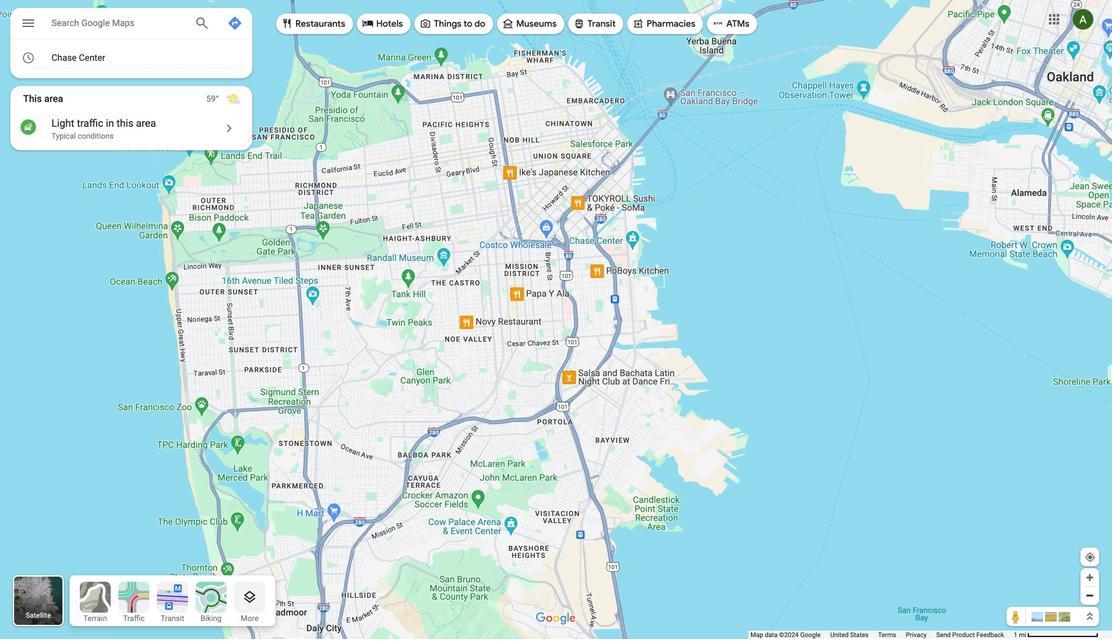 Task type: locate. For each thing, give the bounding box(es) containing it.
None search field
[[10, 8, 252, 78]]

this area region
[[10, 86, 252, 150]]

Search Google Maps field
[[10, 8, 252, 43]]

zoom out image
[[1086, 591, 1096, 601]]

None field
[[52, 15, 184, 30]]

zoom in image
[[1086, 573, 1096, 583]]

show street view coverage image
[[1007, 607, 1027, 627]]

cell inside 'google maps' element
[[10, 48, 222, 69]]

cell
[[10, 48, 222, 69]]

recently viewed image
[[22, 51, 35, 65]]



Task type: describe. For each thing, give the bounding box(es) containing it.
google account: augustus odena  
(augustus@adept.ai) image
[[1074, 9, 1094, 30]]

show your location image
[[1085, 552, 1097, 564]]

google maps element
[[0, 0, 1113, 640]]

none field inside search google maps field
[[52, 15, 184, 30]]

none search field inside 'google maps' element
[[10, 8, 252, 78]]

partly cloudy image
[[225, 91, 241, 107]]



Task type: vqa. For each thing, say whether or not it's contained in the screenshot.
second as from the bottom
no



